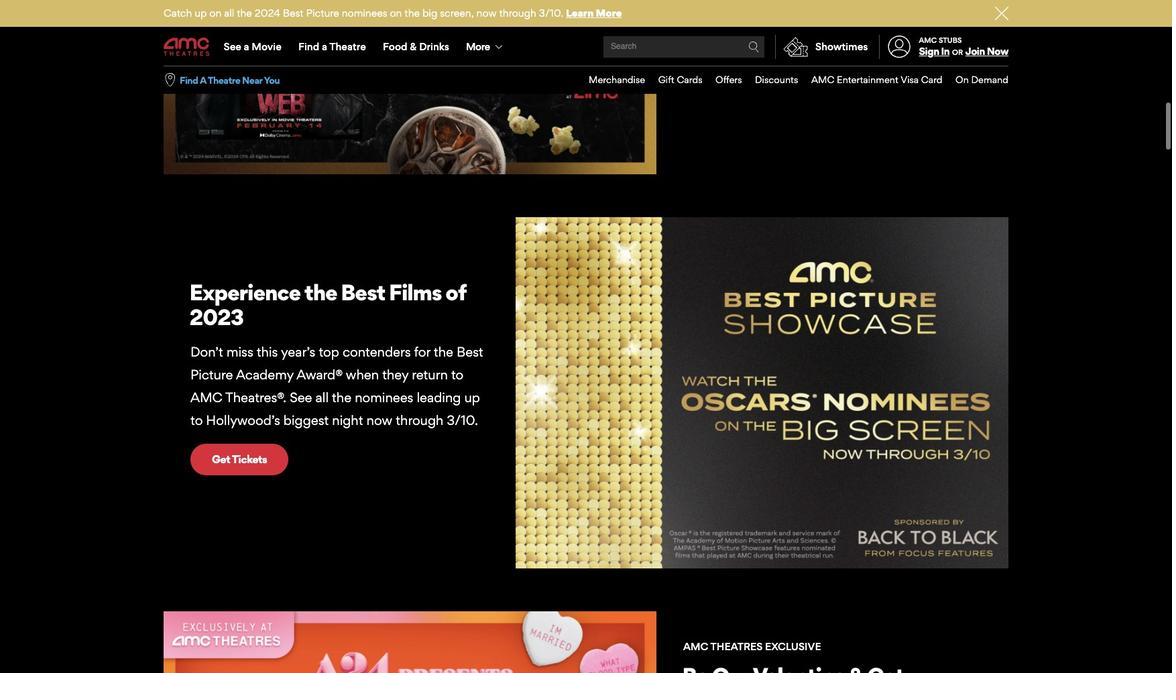 Task type: locate. For each thing, give the bounding box(es) containing it.
find a theatre
[[298, 40, 366, 53]]

up
[[195, 7, 207, 19], [464, 390, 480, 406]]

to
[[451, 367, 464, 383], [190, 413, 203, 429]]

1 vertical spatial get
[[212, 453, 230, 466]]

amc up sign
[[919, 35, 937, 45]]

picture inside don't miss this year's top contenders for the best picture academy award® when they return to amc theatres®. see all the nominees leading up to hollywood's biggest night now through 3/10.
[[190, 367, 233, 383]]

amc for amc stubs sign in or join now
[[919, 35, 937, 45]]

more down the screen,
[[466, 40, 490, 53]]

0 horizontal spatial find
[[180, 74, 198, 86]]

amc up the hollywood's at the bottom of page
[[190, 390, 222, 406]]

0 horizontal spatial on
[[209, 7, 222, 19]]

the up 'top'
[[304, 279, 337, 306]]

now right the screen,
[[477, 7, 497, 19]]

on demand link
[[943, 66, 1009, 94]]

find a theatre link
[[290, 28, 374, 66]]

menu down the learn
[[164, 28, 1009, 66]]

now inside don't miss this year's top contenders for the best picture academy award® when they return to amc theatres®. see all the nominees leading up to hollywood's biggest night now through 3/10.
[[366, 413, 392, 429]]

theatre left food
[[329, 40, 366, 53]]

0 vertical spatial more
[[596, 7, 622, 19]]

learn more link
[[566, 7, 622, 19]]

menu down showtimes image
[[576, 66, 1009, 94]]

a for movie
[[244, 40, 249, 53]]

see a movie link
[[215, 28, 290, 66]]

0 vertical spatial now
[[477, 7, 497, 19]]

to left the hollywood's at the bottom of page
[[190, 413, 203, 429]]

amc theatres exclusive
[[683, 640, 821, 653]]

0 horizontal spatial best
[[283, 7, 304, 19]]

up right the leading
[[464, 390, 480, 406]]

1 vertical spatial theatre
[[208, 74, 240, 86]]

amc inside amc stubs sign in or join now
[[919, 35, 937, 45]]

0 vertical spatial up
[[195, 7, 207, 19]]

see up biggest
[[290, 390, 312, 406]]

offers link
[[703, 66, 742, 94]]

screen,
[[440, 7, 474, 19]]

1 horizontal spatial up
[[464, 390, 480, 406]]

food & drinks link
[[374, 28, 458, 66]]

the inside 'experience the best films of 2023'
[[304, 279, 337, 306]]

0 horizontal spatial picture
[[190, 367, 233, 383]]

tickets down the 'submit search icon'
[[725, 70, 760, 83]]

gift cards
[[658, 74, 703, 85]]

find left a
[[180, 74, 198, 86]]

up inside don't miss this year's top contenders for the best picture academy award® when they return to amc theatres®. see all the nominees leading up to hollywood's biggest night now through 3/10.
[[464, 390, 480, 406]]

1 horizontal spatial more
[[596, 7, 622, 19]]

up right "catch"
[[195, 7, 207, 19]]

0 horizontal spatial get tickets
[[212, 453, 267, 466]]

0 vertical spatial get tickets link
[[683, 61, 782, 92]]

0 horizontal spatial 3/10.
[[447, 413, 478, 429]]

0 horizontal spatial theatre
[[208, 74, 240, 86]]

best
[[283, 7, 304, 19], [341, 279, 385, 306], [457, 344, 483, 360]]

more button
[[458, 28, 514, 66]]

picture up "find a theatre"
[[306, 7, 339, 19]]

picture
[[306, 7, 339, 19], [190, 367, 233, 383]]

0 horizontal spatial through
[[396, 413, 444, 429]]

1 vertical spatial get tickets
[[212, 453, 267, 466]]

entertainment
[[837, 74, 899, 85]]

nominees down they
[[355, 390, 413, 406]]

picture down don't
[[190, 367, 233, 383]]

0 vertical spatial find
[[298, 40, 319, 53]]

0 horizontal spatial get
[[212, 453, 230, 466]]

0 horizontal spatial more
[[466, 40, 490, 53]]

0 horizontal spatial tickets
[[232, 453, 267, 466]]

0 horizontal spatial a
[[244, 40, 249, 53]]

1 vertical spatial all
[[316, 390, 329, 406]]

3/10. left the learn
[[539, 7, 563, 19]]

1 horizontal spatial best
[[341, 279, 385, 306]]

2 vertical spatial best
[[457, 344, 483, 360]]

year's
[[281, 344, 315, 360]]

nominees
[[342, 7, 387, 19], [355, 390, 413, 406]]

find for find a theatre near you
[[180, 74, 198, 86]]

the left 2024
[[237, 7, 252, 19]]

amc logo image
[[164, 38, 211, 56], [164, 38, 211, 56]]

all down award®
[[316, 390, 329, 406]]

see
[[224, 40, 241, 53], [290, 390, 312, 406]]

1 vertical spatial picture
[[190, 367, 233, 383]]

0 vertical spatial see
[[224, 40, 241, 53]]

1 horizontal spatial on
[[390, 7, 402, 19]]

find inside button
[[180, 74, 198, 86]]

amc inside don't miss this year's top contenders for the best picture academy award® when they return to amc theatres®. see all the nominees leading up to hollywood's biggest night now through 3/10.
[[190, 390, 222, 406]]

find
[[298, 40, 319, 53], [180, 74, 198, 86]]

now right night on the bottom left
[[366, 413, 392, 429]]

through up more button
[[499, 7, 536, 19]]

0 horizontal spatial to
[[190, 413, 203, 429]]

0 vertical spatial through
[[499, 7, 536, 19]]

menu
[[164, 28, 1009, 66], [576, 66, 1009, 94]]

big
[[422, 7, 437, 19]]

3/10. down the leading
[[447, 413, 478, 429]]

0 vertical spatial get tickets
[[705, 70, 760, 83]]

get tickets link down the 'submit search icon'
[[683, 61, 782, 92]]

a right movie
[[322, 40, 327, 53]]

sign
[[919, 45, 939, 58]]

theatre right a
[[208, 74, 240, 86]]

a
[[200, 74, 206, 86]]

1 horizontal spatial a
[[322, 40, 327, 53]]

get right cards
[[705, 70, 723, 83]]

1 horizontal spatial picture
[[306, 7, 339, 19]]

best right for
[[457, 344, 483, 360]]

sign in or join amc stubs element
[[879, 28, 1009, 66]]

amc entertainment visa card
[[811, 74, 943, 85]]

get tickets
[[705, 70, 760, 83], [212, 453, 267, 466]]

3/10.
[[539, 7, 563, 19], [447, 413, 478, 429]]

0 vertical spatial theatre
[[329, 40, 366, 53]]

1 horizontal spatial all
[[316, 390, 329, 406]]

0 vertical spatial nominees
[[342, 7, 387, 19]]

join
[[966, 45, 985, 58]]

tickets
[[725, 70, 760, 83], [232, 453, 267, 466]]

for
[[414, 344, 430, 360]]

exclusive
[[765, 640, 821, 653]]

find right movie
[[298, 40, 319, 53]]

search the AMC website text field
[[609, 42, 748, 52]]

food
[[383, 40, 407, 53]]

more right the learn
[[596, 7, 622, 19]]

join now button
[[966, 45, 1009, 58]]

theatres
[[711, 640, 763, 653]]

0 vertical spatial menu
[[164, 28, 1009, 66]]

to right return
[[451, 367, 464, 383]]

user profile image
[[880, 36, 918, 58]]

1 vertical spatial 3/10.
[[447, 413, 478, 429]]

menu containing merchandise
[[576, 66, 1009, 94]]

1 vertical spatial get tickets link
[[190, 444, 289, 475]]

get tickets link down the hollywood's at the bottom of page
[[190, 444, 289, 475]]

see up find a theatre near you
[[224, 40, 241, 53]]

best right 2024
[[283, 7, 304, 19]]

amc for amc entertainment visa card
[[811, 74, 835, 85]]

on
[[209, 7, 222, 19], [390, 7, 402, 19]]

sign in button
[[919, 45, 950, 58]]

0 vertical spatial tickets
[[725, 70, 760, 83]]

0 vertical spatial best
[[283, 7, 304, 19]]

1 horizontal spatial now
[[477, 7, 497, 19]]

1 vertical spatial find
[[180, 74, 198, 86]]

now
[[987, 45, 1009, 58]]

1 vertical spatial see
[[290, 390, 312, 406]]

a
[[244, 40, 249, 53], [322, 40, 327, 53]]

1 horizontal spatial to
[[451, 367, 464, 383]]

find for find a theatre
[[298, 40, 319, 53]]

amc inside amc entertainment visa card link
[[811, 74, 835, 85]]

nominees up food
[[342, 7, 387, 19]]

merchandise
[[589, 74, 645, 85]]

get tickets link
[[683, 61, 782, 92], [190, 444, 289, 475]]

1 horizontal spatial find
[[298, 40, 319, 53]]

0 horizontal spatial see
[[224, 40, 241, 53]]

1 horizontal spatial through
[[499, 7, 536, 19]]

1 horizontal spatial get
[[705, 70, 723, 83]]

1 vertical spatial nominees
[[355, 390, 413, 406]]

now
[[477, 7, 497, 19], [366, 413, 392, 429]]

amc down showtimes link
[[811, 74, 835, 85]]

2023
[[189, 304, 243, 331]]

theatre inside button
[[208, 74, 240, 86]]

gift
[[658, 74, 675, 85]]

on up food
[[390, 7, 402, 19]]

showtimes image
[[776, 35, 815, 59]]

0 vertical spatial 3/10.
[[539, 7, 563, 19]]

amc
[[919, 35, 937, 45], [811, 74, 835, 85], [190, 390, 222, 406], [683, 640, 708, 653]]

0 horizontal spatial now
[[366, 413, 392, 429]]

get down the hollywood's at the bottom of page
[[212, 453, 230, 466]]

get
[[705, 70, 723, 83], [212, 453, 230, 466]]

showtimes link
[[775, 35, 868, 59]]

0 vertical spatial all
[[224, 7, 234, 19]]

1 a from the left
[[244, 40, 249, 53]]

1 vertical spatial menu
[[576, 66, 1009, 94]]

all
[[224, 7, 234, 19], [316, 390, 329, 406]]

visa
[[901, 74, 919, 85]]

night
[[332, 413, 363, 429]]

all left 2024
[[224, 7, 234, 19]]

get tickets down the 'submit search icon'
[[705, 70, 760, 83]]

1 vertical spatial more
[[466, 40, 490, 53]]

through down the leading
[[396, 413, 444, 429]]

card
[[921, 74, 943, 85]]

best left films
[[341, 279, 385, 306]]

films
[[389, 279, 442, 306]]

0 horizontal spatial all
[[224, 7, 234, 19]]

2 a from the left
[[322, 40, 327, 53]]

1 horizontal spatial see
[[290, 390, 312, 406]]

on right "catch"
[[209, 7, 222, 19]]

2 horizontal spatial best
[[457, 344, 483, 360]]

1 vertical spatial to
[[190, 413, 203, 429]]

1 vertical spatial through
[[396, 413, 444, 429]]

catch up on all the 2024 best picture nominees on the big screen, now through 3/10. learn more
[[164, 7, 622, 19]]

learn
[[566, 7, 594, 19]]

2 on from the left
[[390, 7, 402, 19]]

1 horizontal spatial theatre
[[329, 40, 366, 53]]

more
[[596, 7, 622, 19], [466, 40, 490, 53]]

1 vertical spatial up
[[464, 390, 480, 406]]

1 vertical spatial tickets
[[232, 453, 267, 466]]

1 horizontal spatial get tickets link
[[683, 61, 782, 92]]

0 horizontal spatial get tickets link
[[190, 444, 289, 475]]

theatre for a
[[208, 74, 240, 86]]

through
[[499, 7, 536, 19], [396, 413, 444, 429]]

a for theatre
[[322, 40, 327, 53]]

1 horizontal spatial tickets
[[725, 70, 760, 83]]

or
[[952, 48, 963, 57]]

offers
[[716, 74, 742, 85]]

see inside see a movie link
[[224, 40, 241, 53]]

demand
[[971, 74, 1009, 85]]

theatre
[[329, 40, 366, 53], [208, 74, 240, 86]]

get tickets down the hollywood's at the bottom of page
[[212, 453, 267, 466]]

amc left theatres
[[683, 640, 708, 653]]

the
[[237, 7, 252, 19], [405, 7, 420, 19], [304, 279, 337, 306], [434, 344, 453, 360], [332, 390, 351, 406]]

1 vertical spatial now
[[366, 413, 392, 429]]

tickets down the hollywood's at the bottom of page
[[232, 453, 267, 466]]

1 vertical spatial best
[[341, 279, 385, 306]]

see inside don't miss this year's top contenders for the best picture academy award® when they return to amc theatres®. see all the nominees leading up to hollywood's biggest night now through 3/10.
[[290, 390, 312, 406]]

a left movie
[[244, 40, 249, 53]]

this
[[257, 344, 278, 360]]

theatre for a
[[329, 40, 366, 53]]



Task type: vqa. For each thing, say whether or not it's contained in the screenshot.
the 'Actor' corresponding to Sterling K. Brown
no



Task type: describe. For each thing, give the bounding box(es) containing it.
&
[[410, 40, 417, 53]]

more inside button
[[466, 40, 490, 53]]

contenders
[[343, 344, 411, 360]]

return
[[412, 367, 448, 383]]

on
[[956, 74, 969, 85]]

merchandise link
[[576, 66, 645, 94]]

cards
[[677, 74, 703, 85]]

academy
[[236, 367, 294, 383]]

the right for
[[434, 344, 453, 360]]

on demand
[[956, 74, 1009, 85]]

catch
[[164, 7, 192, 19]]

submit search icon image
[[748, 42, 759, 52]]

cookie consent banner dialog
[[0, 637, 1172, 673]]

0 horizontal spatial up
[[195, 7, 207, 19]]

tickets for the left get tickets link
[[232, 453, 267, 466]]

of
[[446, 279, 466, 306]]

discounts link
[[742, 66, 798, 94]]

miss
[[227, 344, 253, 360]]

1 horizontal spatial get tickets
[[705, 70, 760, 83]]

the left big
[[405, 7, 420, 19]]

award®
[[297, 367, 343, 383]]

you
[[264, 74, 280, 86]]

1 on from the left
[[209, 7, 222, 19]]

best inside don't miss this year's top contenders for the best picture academy award® when they return to amc theatres®. see all the nominees leading up to hollywood's biggest night now through 3/10.
[[457, 344, 483, 360]]

in
[[941, 45, 950, 58]]

biggest
[[284, 413, 329, 429]]

0 vertical spatial picture
[[306, 7, 339, 19]]

experience
[[189, 279, 300, 306]]

3/10. inside don't miss this year's top contenders for the best picture academy award® when they return to amc theatres®. see all the nominees leading up to hollywood's biggest night now through 3/10.
[[447, 413, 478, 429]]

hollywood's
[[206, 413, 280, 429]]

menu containing more
[[164, 28, 1009, 66]]

all inside don't miss this year's top contenders for the best picture academy award® when they return to amc theatres®. see all the nominees leading up to hollywood's biggest night now through 3/10.
[[316, 390, 329, 406]]

best inside 'experience the best films of 2023'
[[341, 279, 385, 306]]

don't miss this year's top contenders for the best picture academy award® when they return to amc theatres®. see all the nominees leading up to hollywood's biggest night now through 3/10.
[[190, 344, 483, 429]]

experience the best films of 2023
[[189, 279, 466, 331]]

0 vertical spatial to
[[451, 367, 464, 383]]

drinks
[[419, 40, 449, 53]]

2024
[[255, 7, 280, 19]]

food & drinks
[[383, 40, 449, 53]]

through inside don't miss this year's top contenders for the best picture academy award® when they return to amc theatres®. see all the nominees leading up to hollywood's biggest night now through 3/10.
[[396, 413, 444, 429]]

best picture showcase image
[[516, 217, 1009, 569]]

see a movie
[[224, 40, 282, 53]]

find a theatre near you button
[[180, 74, 280, 87]]

amc entertainment visa card link
[[798, 66, 943, 94]]

near
[[242, 74, 262, 86]]

the up night on the bottom left
[[332, 390, 351, 406]]

a24 lovers image
[[164, 612, 657, 673]]

tickets for the topmost get tickets link
[[725, 70, 760, 83]]

gift cards link
[[645, 66, 703, 94]]

0 vertical spatial get
[[705, 70, 723, 83]]

1 horizontal spatial 3/10.
[[539, 7, 563, 19]]

find a theatre near you
[[180, 74, 280, 86]]

theatres®.
[[225, 390, 286, 406]]

leading
[[417, 390, 461, 406]]

movie
[[252, 40, 282, 53]]

when
[[346, 367, 379, 383]]

amc for amc theatres exclusive
[[683, 640, 708, 653]]

top
[[319, 344, 339, 360]]

discounts
[[755, 74, 798, 85]]

amc stubs sign in or join now
[[919, 35, 1009, 58]]

don't
[[190, 344, 223, 360]]

nominees inside don't miss this year's top contenders for the best picture academy award® when they return to amc theatres®. see all the nominees leading up to hollywood's biggest night now through 3/10.
[[355, 390, 413, 406]]

stubs
[[939, 35, 962, 45]]

madame web dolby image
[[164, 0, 657, 174]]

showtimes
[[815, 40, 868, 53]]

they
[[382, 367, 409, 383]]



